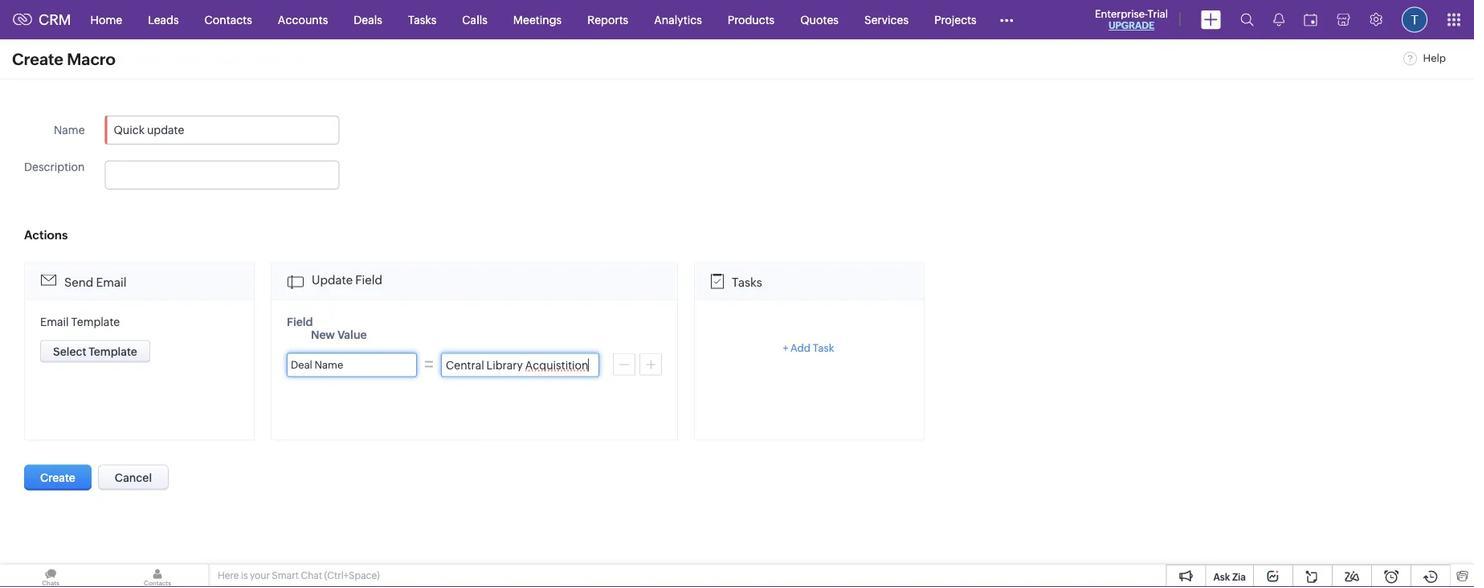 Task type: describe. For each thing, give the bounding box(es) containing it.
search image
[[1241, 13, 1254, 27]]

deals link
[[341, 0, 395, 39]]

accounts link
[[265, 0, 341, 39]]

contacts
[[205, 13, 252, 26]]

here is your smart chat (ctrl+space)
[[218, 571, 380, 581]]

0 vertical spatial email
[[96, 275, 127, 289]]

reports
[[588, 13, 629, 26]]

field inside 'field new value'
[[287, 315, 313, 328]]

field new value
[[287, 315, 367, 341]]

cancel button
[[98, 465, 169, 491]]

update
[[312, 273, 353, 287]]

contacts image
[[107, 565, 208, 587]]

home
[[90, 13, 122, 26]]

tasks inside "link"
[[408, 13, 437, 26]]

search element
[[1231, 0, 1264, 39]]

leads
[[148, 13, 179, 26]]

crm link
[[13, 11, 71, 28]]

profile element
[[1393, 0, 1438, 39]]

description
[[24, 161, 85, 174]]

services
[[865, 13, 909, 26]]

help link
[[1404, 52, 1446, 64]]

trial
[[1148, 8, 1168, 20]]

services link
[[852, 0, 922, 39]]

projects link
[[922, 0, 990, 39]]

home link
[[78, 0, 135, 39]]

products link
[[715, 0, 788, 39]]

new
[[311, 328, 335, 341]]

cancel
[[115, 471, 152, 484]]

+
[[783, 342, 789, 354]]

here
[[218, 571, 239, 581]]

help
[[1421, 52, 1446, 64]]

calls link
[[449, 0, 500, 39]]

smart
[[272, 571, 299, 581]]

create for create macro
[[12, 50, 63, 68]]

task
[[813, 342, 834, 354]]

create button
[[24, 465, 91, 491]]

value
[[337, 328, 367, 341]]

create macro
[[12, 50, 116, 68]]

Other Modules field
[[990, 7, 1024, 33]]

ask
[[1214, 572, 1230, 583]]

upgrade
[[1109, 20, 1155, 31]]

signals element
[[1264, 0, 1295, 39]]

create for create
[[40, 471, 75, 484]]

your
[[250, 571, 270, 581]]

send email
[[64, 275, 127, 289]]

analytics
[[654, 13, 702, 26]]

tasks link
[[395, 0, 449, 39]]

chat
[[301, 571, 322, 581]]



Task type: locate. For each thing, give the bounding box(es) containing it.
is
[[241, 571, 248, 581]]

create down crm link in the left of the page
[[12, 50, 63, 68]]

email left template on the left of page
[[40, 315, 69, 328]]

+ add task
[[783, 342, 834, 354]]

profile image
[[1402, 7, 1428, 33]]

0 vertical spatial create
[[12, 50, 63, 68]]

actions
[[24, 228, 68, 242]]

create left cancel
[[40, 471, 75, 484]]

crm
[[39, 11, 71, 28]]

chats image
[[0, 565, 101, 587]]

1 horizontal spatial tasks
[[732, 275, 762, 289]]

field up deal on the left bottom
[[287, 315, 313, 328]]

0 vertical spatial tasks
[[408, 13, 437, 26]]

None text field
[[105, 116, 340, 145], [105, 161, 340, 190], [105, 116, 340, 145], [105, 161, 340, 190]]

1 vertical spatial create
[[40, 471, 75, 484]]

deal name
[[291, 359, 343, 371]]

create menu image
[[1201, 10, 1221, 29]]

name
[[54, 124, 85, 137], [315, 359, 343, 371]]

0 horizontal spatial email
[[40, 315, 69, 328]]

ask zia
[[1214, 572, 1246, 583]]

leads link
[[135, 0, 192, 39]]

deals
[[354, 13, 382, 26]]

1 horizontal spatial field
[[355, 273, 383, 287]]

quotes
[[801, 13, 839, 26]]

products
[[728, 13, 775, 26]]

update field
[[312, 273, 383, 287]]

reports link
[[575, 0, 641, 39]]

0 vertical spatial field
[[355, 273, 383, 287]]

signals image
[[1274, 13, 1285, 27]]

tasks
[[408, 13, 437, 26], [732, 275, 762, 289]]

macro
[[67, 50, 116, 68]]

None text field
[[441, 353, 599, 377]]

create menu element
[[1192, 0, 1231, 39]]

analytics link
[[641, 0, 715, 39]]

field
[[355, 273, 383, 287], [287, 315, 313, 328]]

projects
[[935, 13, 977, 26]]

email template
[[40, 315, 120, 328]]

create
[[12, 50, 63, 68], [40, 471, 75, 484]]

enterprise-
[[1095, 8, 1148, 20]]

field right update
[[355, 273, 383, 287]]

0 horizontal spatial field
[[287, 315, 313, 328]]

name up the "description"
[[54, 124, 85, 137]]

meetings link
[[500, 0, 575, 39]]

send
[[64, 275, 93, 289]]

meetings
[[513, 13, 562, 26]]

0 vertical spatial name
[[54, 124, 85, 137]]

create inside button
[[40, 471, 75, 484]]

template
[[71, 315, 120, 328]]

zia
[[1233, 572, 1246, 583]]

name right deal on the left bottom
[[315, 359, 343, 371]]

(ctrl+space)
[[324, 571, 380, 581]]

0 horizontal spatial tasks
[[408, 13, 437, 26]]

add
[[791, 342, 811, 354]]

email
[[96, 275, 127, 289], [40, 315, 69, 328]]

1 vertical spatial tasks
[[732, 275, 762, 289]]

email right send
[[96, 275, 127, 289]]

1 vertical spatial field
[[287, 315, 313, 328]]

1 vertical spatial name
[[315, 359, 343, 371]]

None button
[[40, 340, 150, 363]]

calendar image
[[1304, 13, 1318, 26]]

1 horizontal spatial name
[[315, 359, 343, 371]]

quotes link
[[788, 0, 852, 39]]

deal
[[291, 359, 313, 371]]

enterprise-trial upgrade
[[1095, 8, 1168, 31]]

calls
[[462, 13, 488, 26]]

accounts
[[278, 13, 328, 26]]

1 horizontal spatial email
[[96, 275, 127, 289]]

1 vertical spatial email
[[40, 315, 69, 328]]

0 horizontal spatial name
[[54, 124, 85, 137]]

contacts link
[[192, 0, 265, 39]]



Task type: vqa. For each thing, say whether or not it's contained in the screenshot.
'Horizontal Line' image
no



